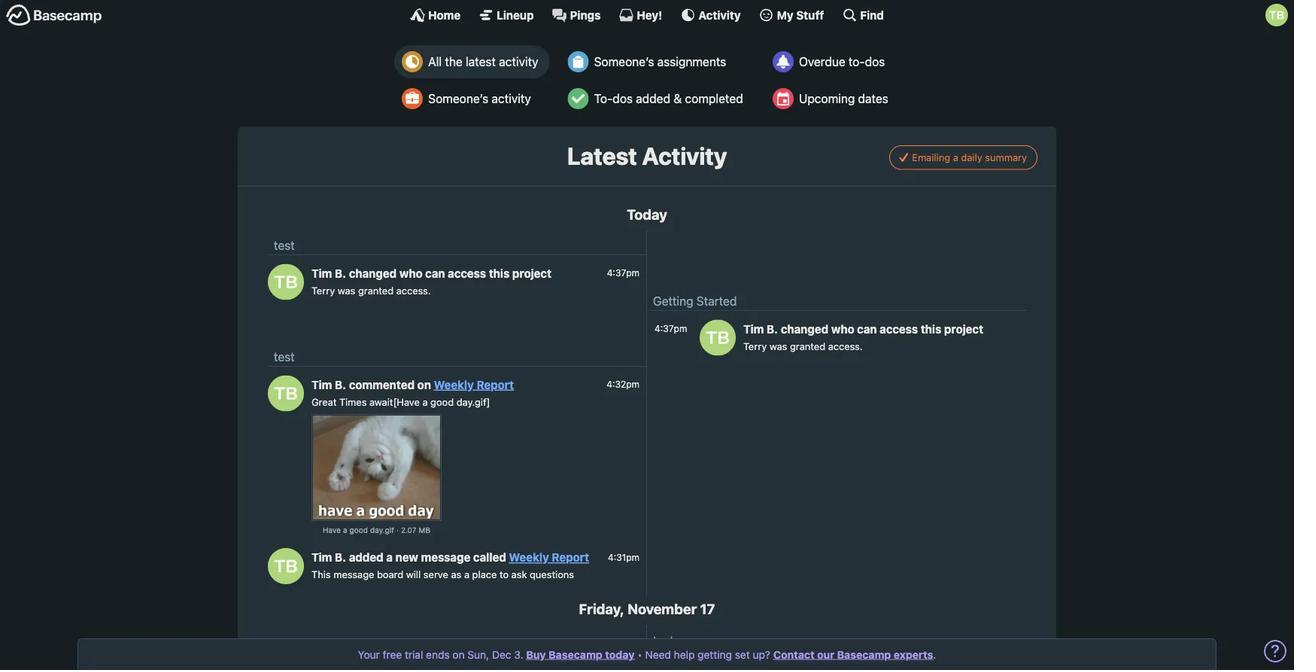 Task type: locate. For each thing, give the bounding box(es) containing it.
getting started link
[[653, 294, 737, 308]]

1 horizontal spatial 4:37pm element
[[655, 323, 688, 334]]

latest activity
[[567, 142, 727, 170]]

1 vertical spatial who
[[832, 322, 855, 335]]

good
[[431, 396, 454, 407], [350, 526, 368, 534]]

test link for tim b. changed who can access this project
[[274, 238, 295, 253]]

tim b. changed who can access this project
[[312, 267, 552, 280], [744, 322, 984, 335]]

1 vertical spatial access.
[[829, 340, 863, 352]]

this
[[489, 267, 510, 280], [921, 322, 942, 335]]

to-
[[594, 91, 613, 106]]

1 vertical spatial this
[[921, 322, 942, 335]]

0 horizontal spatial tim b. changed who can access this project
[[312, 267, 552, 280]]

project
[[513, 267, 552, 280], [945, 322, 984, 335]]

0 horizontal spatial 4:37pm
[[607, 268, 640, 278]]

weekly report link up questions
[[509, 551, 590, 564]]

0 horizontal spatial dos
[[613, 91, 633, 106]]

4:37pm element for getting started
[[655, 323, 688, 334]]

your free trial ends on sun, dec  3. buy basecamp today • need help getting set up? contact our basecamp experts .
[[358, 648, 937, 661]]

1 vertical spatial on
[[453, 648, 465, 661]]

0 horizontal spatial can
[[425, 267, 445, 280]]

1 horizontal spatial project
[[945, 322, 984, 335]]

1 vertical spatial tim burton image
[[700, 319, 736, 356]]

terry for getting started
[[744, 340, 767, 352]]

1 vertical spatial 4:37pm
[[655, 323, 688, 334]]

great
[[312, 396, 337, 407]]

0 vertical spatial project
[[513, 267, 552, 280]]

0 vertical spatial tim burton image
[[1266, 4, 1289, 26]]

main element
[[0, 0, 1295, 29]]

0 vertical spatial access.
[[396, 285, 431, 296]]

0 vertical spatial activity
[[699, 8, 741, 21]]

trial
[[405, 648, 423, 661]]

terry was granted access. for test
[[312, 285, 431, 296]]

0 horizontal spatial message
[[334, 569, 374, 580]]

1 vertical spatial activity
[[492, 91, 531, 106]]

changed for test
[[349, 267, 397, 280]]

4:37pm for getting started
[[655, 323, 688, 334]]

4:37pm element
[[607, 268, 640, 278], [655, 323, 688, 334]]

terry was granted access.
[[312, 285, 431, 296], [744, 340, 863, 352]]

message up this message board will serve as a place to ask questions
[[421, 551, 471, 564]]

pings button
[[552, 8, 601, 23]]

1 horizontal spatial granted
[[790, 340, 826, 352]]

activity link
[[681, 8, 741, 23]]

0 horizontal spatial someone's
[[429, 91, 489, 106]]

1 horizontal spatial dos
[[865, 55, 886, 69]]

1 vertical spatial granted
[[790, 340, 826, 352]]

assignment image
[[568, 51, 589, 72]]

1 horizontal spatial basecamp
[[838, 648, 892, 661]]

0 horizontal spatial this
[[489, 267, 510, 280]]

activity down "all the latest activity"
[[492, 91, 531, 106]]

1 vertical spatial tim b. changed who can access this project
[[744, 322, 984, 335]]

message right this
[[334, 569, 374, 580]]

board
[[377, 569, 404, 580]]

who
[[400, 267, 423, 280], [832, 322, 855, 335]]

1 horizontal spatial someone's
[[594, 55, 655, 69]]

basecamp right buy
[[549, 648, 603, 661]]

0 vertical spatial tim burton image
[[268, 264, 304, 300]]

help
[[674, 648, 695, 661]]

activity
[[499, 55, 539, 69], [492, 91, 531, 106]]

added for &
[[636, 91, 671, 106]]

1 vertical spatial someone's
[[429, 91, 489, 106]]

0 horizontal spatial report
[[477, 378, 514, 391]]

person report image
[[402, 88, 423, 109]]

good left day.gif at the left
[[350, 526, 368, 534]]

good left day.gif] on the bottom left of the page
[[431, 396, 454, 407]]

activity
[[699, 8, 741, 21], [642, 142, 727, 170]]

0 horizontal spatial terry
[[312, 285, 335, 296]]

0 vertical spatial dos
[[865, 55, 886, 69]]

on up great times await[have a good day.gif]
[[418, 378, 431, 391]]

dos
[[865, 55, 886, 69], [613, 91, 633, 106]]

a right have at the left bottom of the page
[[343, 526, 347, 534]]

access. for getting started
[[829, 340, 863, 352]]

0 horizontal spatial access.
[[396, 285, 431, 296]]

4:37pm element down getting
[[655, 323, 688, 334]]

4:37pm element down today
[[607, 268, 640, 278]]

a
[[954, 152, 959, 163], [423, 396, 428, 407], [343, 526, 347, 534], [386, 551, 393, 564], [464, 569, 470, 580]]

1 vertical spatial 4:37pm element
[[655, 323, 688, 334]]

1 vertical spatial test
[[274, 350, 295, 364]]

activity up assignments
[[699, 8, 741, 21]]

2.07
[[401, 526, 417, 534]]

0 horizontal spatial was
[[338, 285, 356, 296]]

1 horizontal spatial terry was granted access.
[[744, 340, 863, 352]]

activity inside "main" element
[[699, 8, 741, 21]]

activity right latest
[[499, 55, 539, 69]]

1 vertical spatial good
[[350, 526, 368, 534]]

mb
[[419, 526, 431, 534]]

a inside button
[[954, 152, 959, 163]]

added
[[636, 91, 671, 106], [349, 551, 384, 564]]

summary
[[986, 152, 1028, 163]]

reports image
[[773, 51, 794, 72]]

0 horizontal spatial who
[[400, 267, 423, 280]]

contact
[[774, 648, 815, 661]]

granted
[[358, 285, 394, 296], [790, 340, 826, 352]]

new
[[396, 551, 419, 564]]

find button
[[843, 8, 884, 23]]

0 horizontal spatial project
[[513, 267, 552, 280]]

dos right the todo icon
[[613, 91, 633, 106]]

weekly
[[434, 378, 474, 391], [509, 551, 549, 564]]

report up questions
[[552, 551, 590, 564]]

today
[[605, 648, 635, 661]]

tim b. changed who can access this project for getting started
[[744, 322, 984, 335]]

1 vertical spatial changed
[[781, 322, 829, 335]]

0 vertical spatial who
[[400, 267, 423, 280]]

message
[[421, 551, 471, 564], [334, 569, 374, 580]]

1 horizontal spatial access
[[880, 322, 919, 335]]

weekly up ask on the left
[[509, 551, 549, 564]]

4:37pm down getting
[[655, 323, 688, 334]]

test link
[[274, 238, 295, 253], [274, 350, 295, 364], [653, 633, 674, 647]]

was
[[338, 285, 356, 296], [770, 340, 788, 352]]

0 vertical spatial activity
[[499, 55, 539, 69]]

added down have a good day.gif 2.07 mb
[[349, 551, 384, 564]]

tim b. changed who can access this project for test
[[312, 267, 552, 280]]

someone's for someone's assignments
[[594, 55, 655, 69]]

0 vertical spatial tim b. changed who can access this project
[[312, 267, 552, 280]]

b.
[[335, 267, 346, 280], [767, 322, 779, 335], [335, 378, 346, 391], [335, 551, 346, 564]]

someone's down the
[[429, 91, 489, 106]]

0 horizontal spatial good
[[350, 526, 368, 534]]

1 vertical spatial added
[[349, 551, 384, 564]]

1 horizontal spatial tim b. changed who can access this project
[[744, 322, 984, 335]]

0 horizontal spatial access
[[448, 267, 486, 280]]

0 vertical spatial granted
[[358, 285, 394, 296]]

zoom have a good day.gif image
[[313, 416, 440, 520]]

contact our basecamp experts link
[[774, 648, 934, 661]]

1 vertical spatial project
[[945, 322, 984, 335]]

0 vertical spatial changed
[[349, 267, 397, 280]]

was for test
[[338, 285, 356, 296]]

1 horizontal spatial good
[[431, 396, 454, 407]]

0 horizontal spatial 4:37pm element
[[607, 268, 640, 278]]

to-dos added & completed
[[594, 91, 744, 106]]

a left the daily
[[954, 152, 959, 163]]

a up board
[[386, 551, 393, 564]]

weekly report link up day.gif] on the bottom left of the page
[[434, 378, 514, 391]]

0 vertical spatial test
[[274, 238, 295, 253]]

1 horizontal spatial tim burton image
[[1266, 4, 1289, 26]]

4:37pm for test
[[607, 268, 640, 278]]

this message board will serve as a place to ask questions
[[312, 569, 574, 580]]

added left the &
[[636, 91, 671, 106]]

0 vertical spatial weekly report link
[[434, 378, 514, 391]]

0 vertical spatial good
[[431, 396, 454, 407]]

0 vertical spatial terry
[[312, 285, 335, 296]]

1 vertical spatial terry
[[744, 340, 767, 352]]

0 vertical spatial added
[[636, 91, 671, 106]]

tim burton image for getting started
[[700, 319, 736, 356]]

a down tim b. commented on weekly report
[[423, 396, 428, 407]]

0 vertical spatial can
[[425, 267, 445, 280]]

0 horizontal spatial granted
[[358, 285, 394, 296]]

ends
[[426, 648, 450, 661]]

3.
[[514, 648, 524, 661]]

hey!
[[637, 8, 663, 21]]

someone's assignments
[[594, 55, 727, 69]]

schedule image
[[773, 88, 794, 109]]

1 horizontal spatial who
[[832, 322, 855, 335]]

free
[[383, 648, 402, 661]]

0 horizontal spatial tim burton image
[[268, 375, 304, 411]]

project for test
[[513, 267, 552, 280]]

overdue to-dos link
[[765, 45, 900, 78]]

weekly report link
[[434, 378, 514, 391], [509, 551, 590, 564]]

1 vertical spatial terry was granted access.
[[744, 340, 863, 352]]

on left sun,
[[453, 648, 465, 661]]

report up day.gif] on the bottom left of the page
[[477, 378, 514, 391]]

1 horizontal spatial message
[[421, 551, 471, 564]]

tim burton image
[[268, 264, 304, 300], [700, 319, 736, 356], [268, 548, 304, 584]]

basecamp right our at right bottom
[[838, 648, 892, 661]]

a right as
[[464, 569, 470, 580]]

1 horizontal spatial this
[[921, 322, 942, 335]]

0 vertical spatial weekly
[[434, 378, 474, 391]]

access
[[448, 267, 486, 280], [880, 322, 919, 335]]

1 horizontal spatial 4:37pm
[[655, 323, 688, 334]]

1 vertical spatial dos
[[613, 91, 633, 106]]

1 vertical spatial test link
[[274, 350, 295, 364]]

on
[[418, 378, 431, 391], [453, 648, 465, 661]]

activity down the &
[[642, 142, 727, 170]]

0 vertical spatial terry was granted access.
[[312, 285, 431, 296]]

assignments
[[658, 55, 727, 69]]

4:37pm element for test
[[607, 268, 640, 278]]

called
[[473, 551, 507, 564]]

day.gif]
[[457, 396, 490, 407]]

changed
[[349, 267, 397, 280], [781, 322, 829, 335]]

tim b. commented on weekly report
[[312, 378, 514, 391]]

0 vertical spatial access
[[448, 267, 486, 280]]

1 horizontal spatial changed
[[781, 322, 829, 335]]

0 vertical spatial on
[[418, 378, 431, 391]]

1 vertical spatial access
[[880, 322, 919, 335]]

tim burton image
[[1266, 4, 1289, 26], [268, 375, 304, 411]]

1 horizontal spatial added
[[636, 91, 671, 106]]

our
[[818, 648, 835, 661]]

can
[[425, 267, 445, 280], [858, 322, 877, 335]]

0 vertical spatial someone's
[[594, 55, 655, 69]]

0 vertical spatial test link
[[274, 238, 295, 253]]

commented
[[349, 378, 415, 391]]

1 basecamp from the left
[[549, 648, 603, 661]]

lineup
[[497, 8, 534, 21]]

1 vertical spatial activity
[[642, 142, 727, 170]]

tim
[[312, 267, 332, 280], [744, 322, 764, 335], [312, 378, 332, 391], [312, 551, 332, 564]]

4:37pm down today
[[607, 268, 640, 278]]

1 vertical spatial can
[[858, 322, 877, 335]]

dos up dates
[[865, 55, 886, 69]]

weekly up day.gif] on the bottom left of the page
[[434, 378, 474, 391]]

getting
[[698, 648, 732, 661]]

someone's for someone's activity
[[429, 91, 489, 106]]

weekly report link for tim b. commented on
[[434, 378, 514, 391]]

terry
[[312, 285, 335, 296], [744, 340, 767, 352]]

1 horizontal spatial terry
[[744, 340, 767, 352]]

test
[[274, 238, 295, 253], [274, 350, 295, 364], [653, 633, 674, 647]]

0 vertical spatial 4:37pm
[[607, 268, 640, 278]]

someone's up to-
[[594, 55, 655, 69]]

granted for test
[[358, 285, 394, 296]]

1 horizontal spatial was
[[770, 340, 788, 352]]

0 horizontal spatial on
[[418, 378, 431, 391]]

terry was granted access. for getting started
[[744, 340, 863, 352]]

basecamp
[[549, 648, 603, 661], [838, 648, 892, 661]]

0 vertical spatial was
[[338, 285, 356, 296]]

0 horizontal spatial basecamp
[[549, 648, 603, 661]]

0 horizontal spatial added
[[349, 551, 384, 564]]

day.gif
[[370, 526, 394, 534]]

1 horizontal spatial can
[[858, 322, 877, 335]]

1 vertical spatial weekly report link
[[509, 551, 590, 564]]

1 vertical spatial weekly
[[509, 551, 549, 564]]

4:32pm element
[[607, 379, 640, 390]]

latest
[[466, 55, 496, 69]]

1 vertical spatial was
[[770, 340, 788, 352]]



Task type: vqa. For each thing, say whether or not it's contained in the screenshot.
Pings
yes



Task type: describe. For each thing, give the bounding box(es) containing it.
upcoming dates link
[[765, 82, 900, 115]]

buy basecamp today link
[[526, 648, 635, 661]]

ask
[[512, 569, 527, 580]]

dec
[[492, 648, 512, 661]]

need
[[646, 648, 671, 661]]

your
[[358, 648, 380, 661]]

to
[[500, 569, 509, 580]]

getting
[[653, 294, 694, 308]]

.
[[934, 648, 937, 661]]

to-
[[849, 55, 865, 69]]

buy
[[526, 648, 546, 661]]

2 vertical spatial test link
[[653, 633, 674, 647]]

hey! button
[[619, 8, 663, 23]]

as
[[451, 569, 462, 580]]

have a good day.gif 2.07 mb
[[323, 526, 431, 534]]

completed
[[685, 91, 744, 106]]

1 horizontal spatial report
[[552, 551, 590, 564]]

pings
[[570, 8, 601, 21]]

0 vertical spatial report
[[477, 378, 514, 391]]

set
[[735, 648, 750, 661]]

dates
[[859, 91, 889, 106]]

granted for getting started
[[790, 340, 826, 352]]

1 vertical spatial message
[[334, 569, 374, 580]]

4:32pm
[[607, 379, 640, 390]]

11:28am element
[[655, 662, 690, 670]]

was for getting started
[[770, 340, 788, 352]]

my stuff button
[[759, 8, 825, 23]]

lineup link
[[479, 8, 534, 23]]

upcoming dates
[[799, 91, 889, 106]]

weekly report link for tim b. added a new message called
[[509, 551, 590, 564]]

sun,
[[468, 648, 489, 661]]

4:31pm
[[608, 552, 640, 562]]

test for tim b. changed who can access this project
[[274, 238, 295, 253]]

all
[[429, 55, 442, 69]]

place
[[472, 569, 497, 580]]

started
[[697, 294, 737, 308]]

tim burton image inside "main" element
[[1266, 4, 1289, 26]]

activity report image
[[402, 51, 423, 72]]

daily
[[962, 152, 983, 163]]

who for getting started
[[832, 322, 855, 335]]

overdue to-dos
[[799, 55, 886, 69]]

2 basecamp from the left
[[838, 648, 892, 661]]

access for test
[[448, 267, 486, 280]]

todo image
[[568, 88, 589, 109]]

the
[[445, 55, 463, 69]]

experts
[[894, 648, 934, 661]]

1 vertical spatial tim burton image
[[268, 375, 304, 411]]

friday,
[[579, 601, 625, 617]]

someone's activity
[[429, 91, 531, 106]]

4:31pm element
[[608, 552, 640, 562]]

someone's activity link
[[395, 82, 550, 115]]

switch accounts image
[[6, 4, 102, 27]]

friday, november 17
[[579, 601, 715, 617]]

test link for tim b. commented on
[[274, 350, 295, 364]]

my stuff
[[777, 8, 825, 21]]

have
[[323, 526, 341, 534]]

getting started
[[653, 294, 737, 308]]

great times await[have a good day.gif]
[[312, 396, 490, 407]]

will
[[406, 569, 421, 580]]

2 vertical spatial test
[[653, 633, 674, 647]]

0 vertical spatial message
[[421, 551, 471, 564]]

project for getting started
[[945, 322, 984, 335]]

find
[[861, 8, 884, 21]]

terry for test
[[312, 285, 335, 296]]

this for test
[[489, 267, 510, 280]]

access. for test
[[396, 285, 431, 296]]

this for getting started
[[921, 322, 942, 335]]

this
[[312, 569, 331, 580]]

can for getting started
[[858, 322, 877, 335]]

emailing
[[913, 152, 951, 163]]

tim b. added a new message called weekly report
[[312, 551, 590, 564]]

can for test
[[425, 267, 445, 280]]

changed for getting started
[[781, 322, 829, 335]]

1 horizontal spatial weekly
[[509, 551, 549, 564]]

who for test
[[400, 267, 423, 280]]

times
[[340, 396, 367, 407]]

november
[[628, 601, 697, 617]]

added for a
[[349, 551, 384, 564]]

overdue
[[799, 55, 846, 69]]

await[have
[[370, 396, 420, 407]]

17
[[701, 601, 715, 617]]

0 horizontal spatial weekly
[[434, 378, 474, 391]]

emailing a daily summary
[[913, 152, 1028, 163]]

tim burton image for test
[[268, 264, 304, 300]]

home
[[428, 8, 461, 21]]

test for tim b. commented on
[[274, 350, 295, 364]]

someone's assignments link
[[561, 45, 755, 78]]

serve
[[424, 569, 449, 580]]

up?
[[753, 648, 771, 661]]

to-dos added & completed link
[[561, 82, 755, 115]]

latest
[[567, 142, 637, 170]]

upcoming
[[799, 91, 855, 106]]

today
[[627, 206, 668, 223]]

•
[[638, 648, 643, 661]]

home link
[[410, 8, 461, 23]]

emailing a daily summary button
[[890, 145, 1038, 170]]

questions
[[530, 569, 574, 580]]

my
[[777, 8, 794, 21]]

all the latest activity link
[[395, 45, 550, 78]]

all the latest activity
[[429, 55, 539, 69]]

2 vertical spatial tim burton image
[[268, 548, 304, 584]]

access for getting started
[[880, 322, 919, 335]]

stuff
[[797, 8, 825, 21]]



